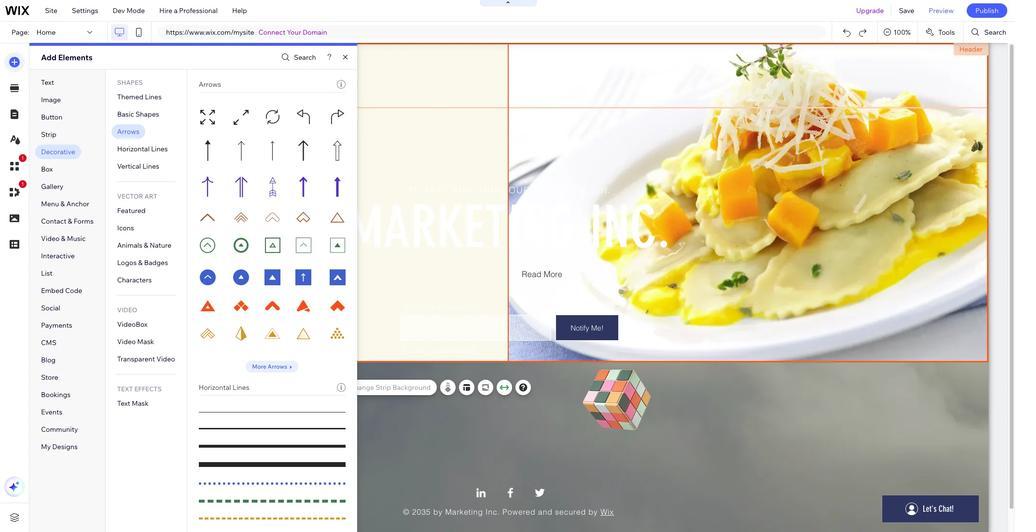 Task type: describe. For each thing, give the bounding box(es) containing it.
transparent
[[117, 355, 155, 364]]

header
[[959, 45, 983, 54]]

basic shapes
[[117, 110, 159, 119]]

nature
[[150, 241, 171, 250]]

domain
[[303, 28, 327, 37]]

mode
[[127, 6, 145, 15]]

forms
[[74, 217, 94, 226]]

& for forms
[[68, 217, 72, 226]]

anchor
[[66, 200, 89, 209]]

0 vertical spatial horizontal lines
[[117, 145, 168, 154]]

a
[[174, 6, 178, 15]]

2 1 button from the top
[[4, 181, 27, 203]]

lines up vertical lines
[[151, 145, 168, 154]]

vector
[[117, 193, 143, 200]]

your
[[287, 28, 301, 37]]

mask for video mask
[[137, 338, 154, 347]]

icons
[[117, 224, 134, 233]]

add elements
[[41, 53, 93, 62]]

text effects
[[117, 386, 162, 393]]

1 horizontal spatial strip
[[278, 366, 293, 375]]

logos & badges
[[117, 259, 168, 267]]

preview button
[[922, 0, 961, 21]]

text for text
[[41, 78, 54, 87]]

video for video & music
[[41, 235, 60, 243]]

video for video
[[117, 307, 137, 314]]

https://www.wix.com/mysite
[[166, 28, 254, 37]]

tools button
[[918, 22, 964, 43]]

0 horizontal spatial search
[[294, 53, 316, 62]]

0 vertical spatial horizontal
[[117, 145, 150, 154]]

store
[[41, 374, 58, 382]]

upgrade
[[856, 6, 884, 15]]

interactive
[[41, 252, 75, 261]]

0 horizontal spatial strip
[[41, 130, 56, 139]]

arrows inside button
[[268, 363, 287, 371]]

button
[[41, 113, 62, 122]]

1 vertical spatial shapes
[[136, 110, 159, 119]]

settings
[[72, 6, 98, 15]]

my designs
[[41, 443, 78, 452]]

cms
[[41, 339, 56, 348]]

& for nature
[[144, 241, 148, 250]]

designs
[[52, 443, 78, 452]]

1 vertical spatial horizontal
[[199, 384, 231, 392]]

contact & forms
[[41, 217, 94, 226]]

my
[[41, 443, 51, 452]]

more arrows
[[252, 363, 287, 371]]

logos
[[117, 259, 137, 267]]

bookings
[[41, 391, 71, 400]]

music
[[67, 235, 86, 243]]

home
[[36, 28, 56, 37]]

1 1 button from the top
[[4, 154, 27, 177]]

0 vertical spatial shapes
[[117, 79, 143, 86]]

background
[[393, 384, 431, 392]]

1 horizontal spatial search button
[[964, 22, 1015, 43]]

change
[[350, 384, 374, 392]]

dev mode
[[113, 6, 145, 15]]

0 horizontal spatial search button
[[279, 50, 316, 64]]

& for music
[[61, 235, 65, 243]]

decorative
[[41, 148, 75, 156]]

help
[[232, 6, 247, 15]]

basic
[[117, 110, 134, 119]]

vertical lines
[[117, 162, 159, 171]]

featured
[[117, 207, 146, 215]]



Task type: vqa. For each thing, say whether or not it's contained in the screenshot.
'Themed'
yes



Task type: locate. For each thing, give the bounding box(es) containing it.
2 vertical spatial strip
[[376, 384, 391, 392]]

0 vertical spatial strip
[[41, 130, 56, 139]]

1 horizontal spatial search
[[984, 28, 1006, 37]]

video down videobox
[[117, 338, 136, 347]]

shapes down themed lines
[[136, 110, 159, 119]]

100% button
[[878, 22, 918, 43]]

badges
[[144, 259, 168, 267]]

payments
[[41, 321, 72, 330]]

100%
[[894, 28, 911, 37]]

gallery
[[41, 182, 63, 191]]

search button
[[964, 22, 1015, 43], [279, 50, 316, 64]]

dev
[[113, 6, 125, 15]]

shapes
[[117, 79, 143, 86], [136, 110, 159, 119]]

publish button
[[967, 3, 1007, 18]]

1 vertical spatial mask
[[132, 400, 149, 408]]

transparent video
[[117, 355, 175, 364]]

1 horizontal spatial arrows
[[199, 80, 221, 89]]

text down the 'text effects'
[[117, 400, 130, 408]]

0 vertical spatial 1
[[21, 155, 24, 161]]

strip right more
[[278, 366, 293, 375]]

contact
[[41, 217, 66, 226]]

shapes up themed
[[117, 79, 143, 86]]

text for text effects
[[117, 386, 133, 393]]

elements
[[58, 53, 93, 62]]

characters
[[117, 276, 152, 285]]

search button down your on the left of page
[[279, 50, 316, 64]]

mask for text mask
[[132, 400, 149, 408]]

lines
[[145, 93, 162, 101], [151, 145, 168, 154], [142, 162, 159, 171], [233, 384, 249, 392]]

0 vertical spatial search button
[[964, 22, 1015, 43]]

connect
[[259, 28, 285, 37]]

social
[[41, 304, 60, 313]]

2 vertical spatial text
[[117, 400, 130, 408]]

text up image
[[41, 78, 54, 87]]

vertical
[[117, 162, 141, 171]]

search down publish
[[984, 28, 1006, 37]]

code
[[65, 287, 82, 295]]

animals & nature
[[117, 241, 171, 250]]

& right menu
[[61, 200, 65, 209]]

text mask
[[117, 400, 149, 408]]

strip
[[41, 130, 56, 139], [278, 366, 293, 375], [376, 384, 391, 392]]

strip down button
[[41, 130, 56, 139]]

0 horizontal spatial horizontal lines
[[117, 145, 168, 154]]

tools
[[938, 28, 955, 37]]

themed
[[117, 93, 143, 101]]

lines right vertical
[[142, 162, 159, 171]]

search button down publish
[[964, 22, 1015, 43]]

blog
[[41, 356, 56, 365]]

1 vertical spatial text
[[117, 386, 133, 393]]

video
[[41, 235, 60, 243], [117, 307, 137, 314], [117, 338, 136, 347], [156, 355, 175, 364]]

image
[[41, 96, 61, 104]]

1 vertical spatial horizontal lines
[[199, 384, 249, 392]]

0 horizontal spatial arrows
[[117, 127, 139, 136]]

add
[[41, 53, 56, 62]]

1 vertical spatial 1
[[21, 181, 24, 187]]

video & music
[[41, 235, 86, 243]]

video down contact
[[41, 235, 60, 243]]

0 horizontal spatial horizontal
[[117, 145, 150, 154]]

save
[[899, 6, 914, 15]]

1 horizontal spatial horizontal lines
[[199, 384, 249, 392]]

more
[[252, 363, 266, 371]]

change strip background
[[350, 384, 431, 392]]

more arrows button
[[246, 362, 298, 373]]

2 vertical spatial arrows
[[268, 363, 287, 371]]

video right transparent
[[156, 355, 175, 364]]

1 vertical spatial search
[[294, 53, 316, 62]]

1 horizontal spatial horizontal
[[199, 384, 231, 392]]

2 1 from the top
[[21, 181, 24, 187]]

2 horizontal spatial arrows
[[268, 363, 287, 371]]

embed code
[[41, 287, 82, 295]]

preview
[[929, 6, 954, 15]]

0 vertical spatial search
[[984, 28, 1006, 37]]

art
[[145, 193, 157, 200]]

site
[[45, 6, 57, 15]]

1 vertical spatial strip
[[278, 366, 293, 375]]

menu & anchor
[[41, 200, 89, 209]]

box
[[41, 165, 53, 174]]

lines down more arrows button
[[233, 384, 249, 392]]

horizontal lines
[[117, 145, 168, 154], [199, 384, 249, 392]]

hire
[[159, 6, 172, 15]]

save button
[[892, 0, 922, 21]]

1
[[21, 155, 24, 161], [21, 181, 24, 187]]

https://www.wix.com/mysite connect your domain
[[166, 28, 327, 37]]

1 button left menu
[[4, 181, 27, 203]]

1 vertical spatial search button
[[279, 50, 316, 64]]

1 vertical spatial arrows
[[117, 127, 139, 136]]

effects
[[134, 386, 162, 393]]

arrows
[[199, 80, 221, 89], [117, 127, 139, 136], [268, 363, 287, 371]]

2 horizontal spatial strip
[[376, 384, 391, 392]]

themed lines
[[117, 93, 162, 101]]

1 left gallery
[[21, 181, 24, 187]]

video up videobox
[[117, 307, 137, 314]]

& for anchor
[[61, 200, 65, 209]]

1 left the decorative
[[21, 155, 24, 161]]

mask up transparent video
[[137, 338, 154, 347]]

text for text mask
[[117, 400, 130, 408]]

& left forms at the top
[[68, 217, 72, 226]]

0 vertical spatial mask
[[137, 338, 154, 347]]

text
[[41, 78, 54, 87], [117, 386, 133, 393], [117, 400, 130, 408]]

videobox
[[117, 321, 148, 329]]

1 button
[[4, 154, 27, 177], [4, 181, 27, 203]]

hire a professional
[[159, 6, 218, 15]]

& left nature
[[144, 241, 148, 250]]

list
[[41, 269, 52, 278]]

embed
[[41, 287, 64, 295]]

search down "domain"
[[294, 53, 316, 62]]

horizontal
[[117, 145, 150, 154], [199, 384, 231, 392]]

1 vertical spatial 1 button
[[4, 181, 27, 203]]

0 vertical spatial text
[[41, 78, 54, 87]]

1 1 from the top
[[21, 155, 24, 161]]

menu
[[41, 200, 59, 209]]

lines right themed
[[145, 93, 162, 101]]

&
[[61, 200, 65, 209], [68, 217, 72, 226], [61, 235, 65, 243], [144, 241, 148, 250], [138, 259, 143, 267]]

animals
[[117, 241, 142, 250]]

text up text mask
[[117, 386, 133, 393]]

video for video mask
[[117, 338, 136, 347]]

vector art
[[117, 193, 157, 200]]

mask down the 'text effects'
[[132, 400, 149, 408]]

events
[[41, 408, 62, 417]]

community
[[41, 426, 78, 434]]

0 vertical spatial arrows
[[199, 80, 221, 89]]

& left music
[[61, 235, 65, 243]]

1 button left box
[[4, 154, 27, 177]]

& right logos
[[138, 259, 143, 267]]

strip right change
[[376, 384, 391, 392]]

0 vertical spatial 1 button
[[4, 154, 27, 177]]

publish
[[976, 6, 999, 15]]

video mask
[[117, 338, 154, 347]]

& for badges
[[138, 259, 143, 267]]

search
[[984, 28, 1006, 37], [294, 53, 316, 62]]

professional
[[179, 6, 218, 15]]



